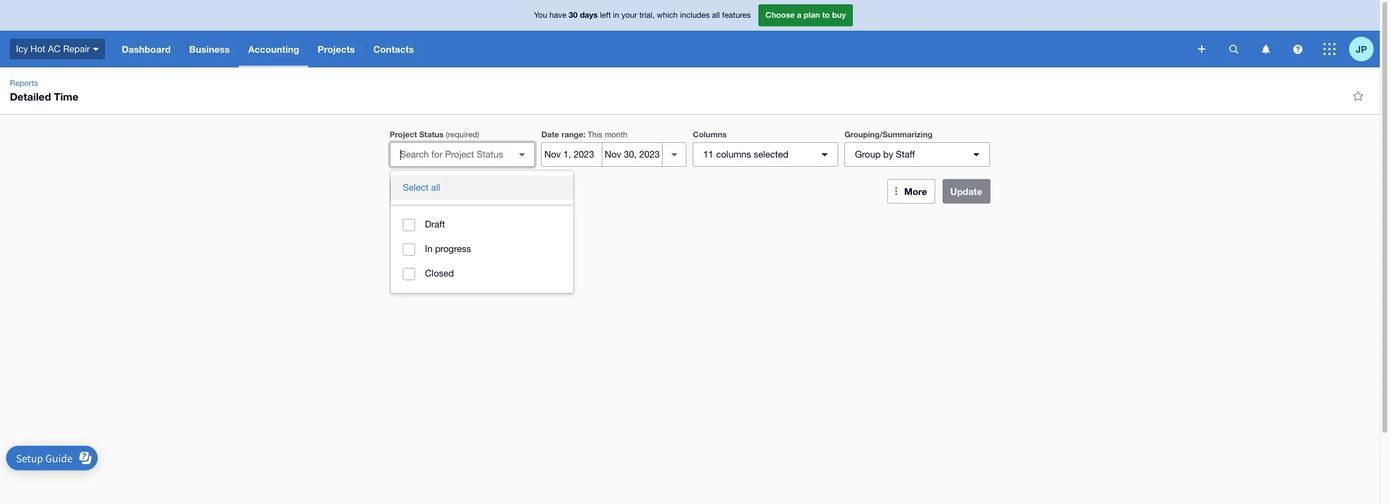 Task type: describe. For each thing, give the bounding box(es) containing it.
navigation containing dashboard
[[113, 31, 1190, 68]]

filter button
[[390, 179, 535, 204]]

accounting button
[[239, 31, 309, 68]]

filter
[[414, 186, 436, 197]]

(
[[446, 130, 448, 139]]

more button
[[887, 179, 935, 204]]

by
[[883, 149, 894, 160]]

draft button
[[391, 213, 574, 237]]

Search for Project Status text field
[[390, 143, 513, 166]]

choose a plan to buy
[[766, 10, 846, 20]]

projects
[[318, 44, 355, 55]]

required
[[448, 130, 477, 139]]

columns
[[693, 130, 727, 139]]

month
[[605, 130, 628, 139]]

banner containing jp
[[0, 0, 1380, 68]]

contacts button
[[364, 31, 423, 68]]

which
[[657, 11, 678, 20]]

all inside you have 30 days left in your trial, which includes all features
[[712, 11, 720, 20]]

project
[[390, 130, 417, 139]]

group by staff
[[855, 149, 915, 160]]

list of convenience dates image
[[662, 143, 687, 167]]

more
[[905, 186, 927, 197]]

list box containing select all
[[391, 171, 574, 294]]

progress
[[435, 244, 471, 254]]

in progress
[[425, 244, 471, 254]]

grouping/summarizing
[[845, 130, 933, 139]]

all inside button
[[431, 182, 440, 193]]

)
[[477, 130, 479, 139]]

date range : this month
[[541, 130, 628, 139]]

icy
[[16, 43, 28, 54]]

accounting
[[248, 44, 299, 55]]

range
[[562, 130, 583, 139]]

draft
[[425, 219, 445, 230]]

add to favourites image
[[1346, 84, 1370, 108]]

in
[[613, 11, 619, 20]]

project status ( required )
[[390, 130, 479, 139]]

in progress button
[[391, 237, 574, 262]]

days
[[580, 10, 598, 20]]

a
[[797, 10, 802, 20]]

columns
[[716, 149, 751, 160]]

you
[[534, 11, 547, 20]]

svg image inside icy hot ac repair popup button
[[93, 48, 99, 51]]

trial,
[[640, 11, 655, 20]]

projects button
[[309, 31, 364, 68]]



Task type: vqa. For each thing, say whether or not it's contained in the screenshot.
ARCHIVED at left
no



Task type: locate. For each thing, give the bounding box(es) containing it.
selected
[[754, 149, 789, 160]]

update
[[951, 186, 983, 197]]

status
[[419, 130, 444, 139]]

None field
[[390, 143, 535, 167]]

dashboard
[[122, 44, 171, 55]]

dashboard link
[[113, 31, 180, 68]]

svg image
[[1324, 43, 1336, 55], [1229, 45, 1239, 54], [1262, 45, 1270, 54], [1293, 45, 1303, 54], [1198, 45, 1206, 53], [93, 48, 99, 51]]

11 columns selected
[[704, 149, 789, 160]]

have
[[550, 11, 567, 20]]

your
[[622, 11, 637, 20]]

select all
[[403, 182, 440, 193]]

reports
[[10, 79, 38, 88]]

1 horizontal spatial all
[[712, 11, 720, 20]]

jp button
[[1350, 31, 1380, 68]]

Select start date field
[[542, 143, 602, 166]]

banner
[[0, 0, 1380, 68]]

detailed
[[10, 90, 51, 103]]

staff
[[896, 149, 915, 160]]

business
[[189, 44, 230, 55]]

you have 30 days left in your trial, which includes all features
[[534, 10, 751, 20]]

reports detailed time
[[10, 79, 78, 103]]

jp
[[1356, 43, 1367, 54]]

:
[[583, 130, 586, 139]]

repair
[[63, 43, 90, 54]]

all left features
[[712, 11, 720, 20]]

in
[[425, 244, 433, 254]]

this
[[588, 130, 603, 139]]

icy hot ac repair button
[[0, 31, 113, 68]]

group
[[855, 149, 881, 160]]

features
[[722, 11, 751, 20]]

ac
[[48, 43, 61, 54]]

all right select
[[431, 182, 440, 193]]

group containing select all
[[391, 171, 574, 294]]

left
[[600, 11, 611, 20]]

buy
[[832, 10, 846, 20]]

0 horizontal spatial all
[[431, 182, 440, 193]]

open image
[[510, 143, 535, 167]]

closed
[[425, 268, 454, 279]]

reports link
[[5, 77, 43, 90]]

group
[[391, 171, 574, 294]]

closed button
[[391, 262, 574, 287]]

to
[[822, 10, 830, 20]]

choose
[[766, 10, 795, 20]]

icy hot ac repair
[[16, 43, 90, 54]]

11
[[704, 149, 714, 160]]

select all button
[[391, 176, 574, 200]]

plan
[[804, 10, 820, 20]]

time
[[54, 90, 78, 103]]

update button
[[943, 179, 990, 204]]

contacts
[[373, 44, 414, 55]]

1 vertical spatial all
[[431, 182, 440, 193]]

list box
[[391, 171, 574, 294]]

date
[[541, 130, 559, 139]]

select
[[403, 182, 429, 193]]

group by staff button
[[845, 143, 990, 167]]

includes
[[680, 11, 710, 20]]

hot
[[30, 43, 45, 54]]

business button
[[180, 31, 239, 68]]

Select end date field
[[602, 143, 662, 166]]

all
[[712, 11, 720, 20], [431, 182, 440, 193]]

navigation
[[113, 31, 1190, 68]]

30
[[569, 10, 578, 20]]

0 vertical spatial all
[[712, 11, 720, 20]]



